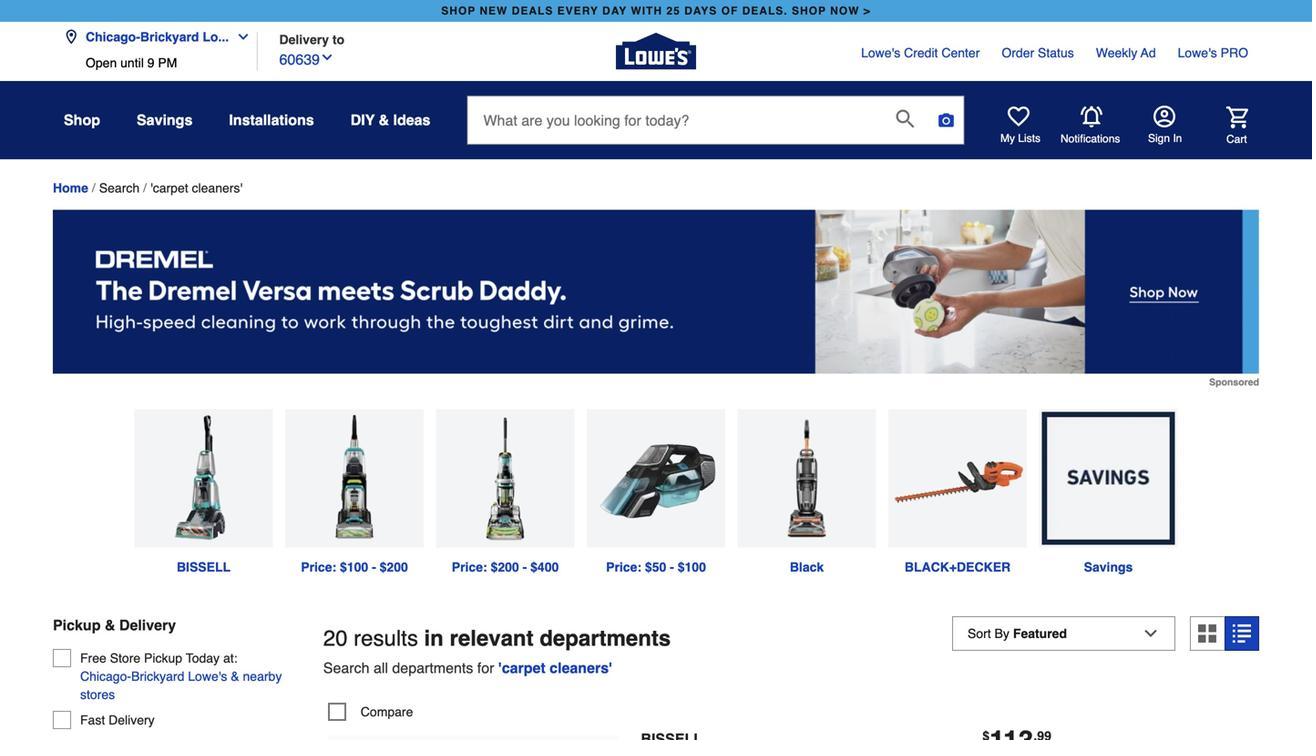 Task type: describe. For each thing, give the bounding box(es) containing it.
carpet cleaners image for price: $50 - $100
[[587, 410, 725, 548]]

9
[[147, 56, 154, 70]]

1 horizontal spatial savings
[[1084, 561, 1133, 575]]

bissell link
[[128, 410, 279, 577]]

weekly ad link
[[1096, 44, 1156, 62]]

lowe's for lowe's credit center
[[861, 46, 901, 60]]

& for diy
[[379, 112, 389, 128]]

1002943980 element
[[328, 703, 413, 722]]

deals.
[[742, 5, 788, 17]]

deals
[[512, 5, 553, 17]]

open
[[86, 56, 117, 70]]

pro
[[1221, 46, 1249, 60]]

brickyard for lo...
[[140, 30, 199, 44]]

black+decker
[[905, 561, 1011, 575]]

home / search / 'carpet cleaners'
[[53, 181, 243, 196]]

home link
[[53, 181, 88, 195]]

ad
[[1141, 46, 1156, 60]]

status
[[1038, 46, 1074, 60]]

diy
[[351, 112, 375, 128]]

carpet cleaners image for bissell
[[134, 410, 273, 548]]

60639
[[279, 51, 320, 68]]

brickyard for lowe's
[[131, 670, 184, 684]]

advertisement region
[[53, 210, 1259, 388]]

search element
[[99, 181, 140, 195]]

$50
[[645, 561, 666, 575]]

chicago-brickyard lo...
[[86, 30, 229, 44]]

new
[[480, 5, 508, 17]]

center
[[942, 46, 980, 60]]

lowe's home improvement notification center image
[[1081, 106, 1103, 128]]

sign
[[1148, 132, 1170, 145]]

shop button
[[64, 104, 100, 137]]

free
[[80, 652, 106, 666]]

every
[[557, 5, 599, 17]]

shop
[[64, 112, 100, 128]]

credit
[[904, 46, 938, 60]]

1 $100 from the left
[[340, 561, 368, 575]]

for
[[477, 660, 494, 677]]

>
[[864, 5, 871, 17]]

$400
[[531, 561, 559, 575]]

0 vertical spatial departments
[[540, 627, 671, 652]]

2 vertical spatial delivery
[[109, 714, 155, 728]]

sign in button
[[1148, 106, 1182, 146]]

in
[[424, 627, 444, 652]]

free store pickup today at:
[[80, 652, 237, 666]]

order status link
[[1002, 44, 1074, 62]]

carpet cleaners image for black+decker
[[889, 410, 1027, 548]]

cleaners'
[[192, 181, 243, 195]]

chicago-brickyard lowe's & nearby stores button
[[80, 668, 294, 705]]

my
[[1001, 132, 1015, 145]]

cart button
[[1201, 106, 1249, 146]]

carpet cleaners element
[[150, 181, 243, 195]]

lowe's home improvement logo image
[[616, 11, 696, 92]]

lowe's home improvement cart image
[[1227, 106, 1249, 128]]

ideas
[[393, 112, 431, 128]]

price: for price: $200 - $400
[[452, 561, 487, 575]]

price: for price: $100 - $200
[[301, 561, 336, 575]]

results
[[354, 627, 418, 652]]

diy & ideas button
[[351, 104, 431, 137]]

20
[[323, 627, 348, 652]]

1 / from the left
[[92, 181, 95, 196]]

weekly
[[1096, 46, 1138, 60]]

chevron down image inside chicago-brickyard lo... button
[[229, 30, 251, 44]]

stores
[[80, 688, 115, 703]]

0 vertical spatial pickup
[[53, 618, 101, 634]]

at:
[[223, 652, 237, 666]]

now
[[830, 5, 860, 17]]

lowe's for lowe's pro
[[1178, 46, 1217, 60]]

day
[[602, 5, 627, 17]]

price: $200 - $400 link
[[430, 410, 581, 577]]

Search Query text field
[[468, 97, 882, 144]]

relevant
[[450, 627, 534, 652]]

price: $100 - $200
[[301, 561, 408, 575]]

open until 9 pm
[[86, 56, 177, 70]]

with
[[631, 5, 663, 17]]

carpet
[[502, 660, 546, 677]]

of
[[721, 5, 738, 17]]

grid view image
[[1198, 625, 1217, 643]]

price: $100 - $200 link
[[279, 410, 430, 577]]

carpet cleaners image for price: $200 - $400
[[436, 410, 575, 548]]

search inside the 20 results in relevant departments search all departments for ' carpet cleaners '
[[323, 660, 370, 677]]

shop new deals every day with 25 days of deals. shop now >
[[441, 5, 871, 17]]

cart
[[1227, 133, 1247, 146]]

2 $100 from the left
[[678, 561, 706, 575]]

bissell
[[177, 561, 231, 575]]

pm
[[158, 56, 177, 70]]

location image
[[64, 30, 78, 44]]

chicago- for chicago-brickyard lowe's & nearby stores
[[80, 670, 131, 684]]

- for $200
[[523, 561, 527, 575]]

price: $200 - $400
[[452, 561, 559, 575]]

0 horizontal spatial savings
[[137, 112, 193, 128]]

black
[[790, 561, 824, 575]]

chevron down image inside 60639 button
[[320, 50, 334, 65]]

1 shop from the left
[[441, 5, 476, 17]]

& for pickup
[[105, 618, 115, 634]]

savings link
[[1033, 410, 1184, 577]]

weekly ad
[[1096, 46, 1156, 60]]

compare
[[361, 705, 413, 720]]



Task type: vqa. For each thing, say whether or not it's contained in the screenshot.
at
no



Task type: locate. For each thing, give the bounding box(es) containing it.
'carpet
[[150, 181, 188, 195]]

- up the results on the bottom left
[[372, 561, 376, 575]]

2 vertical spatial &
[[231, 670, 239, 684]]

carpet cleaners image inside bissell link
[[134, 410, 273, 548]]

camera image
[[937, 111, 955, 129]]

lowe's credit center link
[[861, 44, 980, 62]]

chevron down image left "delivery to" at the top left of the page
[[229, 30, 251, 44]]

brickyard up the pm
[[140, 30, 199, 44]]

1 vertical spatial delivery
[[119, 618, 176, 634]]

black+decker link
[[882, 410, 1033, 577]]

until
[[120, 56, 144, 70]]

0 horizontal spatial $200
[[380, 561, 408, 575]]

0 horizontal spatial chevron down image
[[229, 30, 251, 44]]

2 horizontal spatial lowe's
[[1178, 46, 1217, 60]]

delivery up '60639'
[[279, 32, 329, 47]]

2 - from the left
[[523, 561, 527, 575]]

0 horizontal spatial $100
[[340, 561, 368, 575]]

lowe's inside 'chicago-brickyard lowe's & nearby stores'
[[188, 670, 227, 684]]

lowe's left pro
[[1178, 46, 1217, 60]]

to
[[333, 32, 345, 47]]

- right $50
[[670, 561, 674, 575]]

my lists
[[1001, 132, 1041, 145]]

1 horizontal spatial '
[[609, 660, 612, 677]]

order
[[1002, 46, 1035, 60]]

3 carpet cleaners image from the left
[[436, 410, 575, 548]]

all
[[374, 660, 388, 677]]

0 horizontal spatial search
[[99, 181, 140, 195]]

3 price: from the left
[[606, 561, 642, 575]]

/
[[92, 181, 95, 196], [143, 181, 147, 196]]

price: up 20
[[301, 561, 336, 575]]

chicago- inside 'chicago-brickyard lowe's & nearby stores'
[[80, 670, 131, 684]]

price: up relevant
[[452, 561, 487, 575]]

1 horizontal spatial $100
[[678, 561, 706, 575]]

brickyard inside chicago-brickyard lo... button
[[140, 30, 199, 44]]

departments up cleaners
[[540, 627, 671, 652]]

2 carpet cleaners image from the left
[[285, 410, 424, 548]]

lowe's left credit
[[861, 46, 901, 60]]

notifications
[[1061, 132, 1120, 145]]

lowe's
[[861, 46, 901, 60], [1178, 46, 1217, 60], [188, 670, 227, 684]]

price:
[[301, 561, 336, 575], [452, 561, 487, 575], [606, 561, 642, 575]]

0 horizontal spatial &
[[105, 618, 115, 634]]

chicago-brickyard lowe's & nearby stores
[[80, 670, 282, 703]]

' right for
[[498, 660, 502, 677]]

diy & ideas
[[351, 112, 431, 128]]

0 vertical spatial brickyard
[[140, 30, 199, 44]]

black link
[[732, 410, 882, 577]]

2 $200 from the left
[[491, 561, 519, 575]]

home
[[53, 181, 88, 195]]

in
[[1173, 132, 1182, 145]]

2 horizontal spatial price:
[[606, 561, 642, 575]]

carpet cleaners image up price: $50 - $100
[[587, 410, 725, 548]]

$200
[[380, 561, 408, 575], [491, 561, 519, 575]]

1 vertical spatial savings
[[1084, 561, 1133, 575]]

0 vertical spatial search
[[99, 181, 140, 195]]

search right home
[[99, 181, 140, 195]]

lo...
[[203, 30, 229, 44]]

& right diy
[[379, 112, 389, 128]]

1 carpet cleaners image from the left
[[134, 410, 273, 548]]

None search field
[[467, 96, 965, 162]]

shop left new
[[441, 5, 476, 17]]

2 horizontal spatial -
[[670, 561, 674, 575]]

my lists link
[[1001, 106, 1041, 146]]

fast delivery
[[80, 714, 155, 728]]

' right carpet
[[609, 660, 612, 677]]

/ left 'carpet
[[143, 181, 147, 196]]

sign in
[[1148, 132, 1182, 145]]

lowe's pro
[[1178, 46, 1249, 60]]

1 ' from the left
[[498, 660, 502, 677]]

carpet cleaners image up bissell
[[134, 410, 273, 548]]

3 - from the left
[[670, 561, 674, 575]]

pickup & delivery
[[53, 618, 176, 634]]

carpet cleaners image for price: $100 - $200
[[285, 410, 424, 548]]

$100
[[340, 561, 368, 575], [678, 561, 706, 575]]

2 / from the left
[[143, 181, 147, 196]]

chevron down image down to
[[320, 50, 334, 65]]

cleaners
[[550, 660, 609, 677]]

today
[[186, 652, 220, 666]]

1 vertical spatial chevron down image
[[320, 50, 334, 65]]

lists
[[1018, 132, 1041, 145]]

lowe's credit center
[[861, 46, 980, 60]]

brickyard
[[140, 30, 199, 44], [131, 670, 184, 684]]

chevron down image
[[229, 30, 251, 44], [320, 50, 334, 65]]

1 horizontal spatial pickup
[[144, 652, 182, 666]]

actual price $113.99 element
[[983, 726, 1052, 741]]

'
[[498, 660, 502, 677], [609, 660, 612, 677]]

0 horizontal spatial pickup
[[53, 618, 101, 634]]

pickup up 'chicago-brickyard lowe's & nearby stores'
[[144, 652, 182, 666]]

1 vertical spatial brickyard
[[131, 670, 184, 684]]

savings image
[[1039, 410, 1178, 548]]

1 horizontal spatial chevron down image
[[320, 50, 334, 65]]

1 $200 from the left
[[380, 561, 408, 575]]

carpet cleaners image inside the price: $100 - $200 link
[[285, 410, 424, 548]]

1 vertical spatial pickup
[[144, 652, 182, 666]]

1 horizontal spatial -
[[523, 561, 527, 575]]

chicago-
[[86, 30, 140, 44], [80, 670, 131, 684]]

days
[[684, 5, 718, 17]]

price: $50 - $100 link
[[581, 410, 732, 577]]

lowe's home improvement lists image
[[1008, 106, 1030, 128]]

25
[[667, 5, 681, 17]]

/ right home link at the top left of the page
[[92, 181, 95, 196]]

1 - from the left
[[372, 561, 376, 575]]

carpet cleaners image
[[134, 410, 273, 548], [285, 410, 424, 548], [436, 410, 575, 548], [587, 410, 725, 548], [738, 410, 876, 548], [889, 410, 1027, 548]]

2 shop from the left
[[792, 5, 826, 17]]

0 horizontal spatial '
[[498, 660, 502, 677]]

price: left $50
[[606, 561, 642, 575]]

20 results in relevant departments search all departments for ' carpet cleaners '
[[323, 627, 671, 677]]

lowe's home improvement account image
[[1154, 106, 1176, 128]]

chicago- up 'open'
[[86, 30, 140, 44]]

$200 left '$400'
[[491, 561, 519, 575]]

carpet cleaners image up the black+decker
[[889, 410, 1027, 548]]

1 horizontal spatial lowe's
[[861, 46, 901, 60]]

& up store
[[105, 618, 115, 634]]

1 horizontal spatial &
[[231, 670, 239, 684]]

2 horizontal spatial &
[[379, 112, 389, 128]]

- for $50
[[670, 561, 674, 575]]

$100 right $50
[[678, 561, 706, 575]]

2 ' from the left
[[609, 660, 612, 677]]

savings
[[137, 112, 193, 128], [1084, 561, 1133, 575]]

1 vertical spatial search
[[323, 660, 370, 677]]

delivery to
[[279, 32, 345, 47]]

lowe's pro link
[[1178, 44, 1249, 62]]

chicago- up stores
[[80, 670, 131, 684]]

5 carpet cleaners image from the left
[[738, 410, 876, 548]]

savings down savings image at the bottom right of page
[[1084, 561, 1133, 575]]

1 horizontal spatial $200
[[491, 561, 519, 575]]

savings button
[[137, 104, 193, 137]]

0 horizontal spatial price:
[[301, 561, 336, 575]]

$100 up 20
[[340, 561, 368, 575]]

0 vertical spatial &
[[379, 112, 389, 128]]

carpet cleaners image inside black+decker link
[[889, 410, 1027, 548]]

1 horizontal spatial search
[[323, 660, 370, 677]]

0 vertical spatial chicago-
[[86, 30, 140, 44]]

- left '$400'
[[523, 561, 527, 575]]

carpet cleaners image up black
[[738, 410, 876, 548]]

list view image
[[1233, 625, 1251, 643]]

0 horizontal spatial /
[[92, 181, 95, 196]]

6 carpet cleaners image from the left
[[889, 410, 1027, 548]]

order status
[[1002, 46, 1074, 60]]

0 horizontal spatial -
[[372, 561, 376, 575]]

departments down in
[[392, 660, 473, 677]]

chicago-brickyard lo... button
[[64, 19, 258, 56]]

1 horizontal spatial departments
[[540, 627, 671, 652]]

2 price: from the left
[[452, 561, 487, 575]]

departments
[[540, 627, 671, 652], [392, 660, 473, 677]]

4 carpet cleaners image from the left
[[587, 410, 725, 548]]

savings down the pm
[[137, 112, 193, 128]]

nearby
[[243, 670, 282, 684]]

-
[[372, 561, 376, 575], [523, 561, 527, 575], [670, 561, 674, 575]]

delivery right the fast
[[109, 714, 155, 728]]

price: for price: $50 - $100
[[606, 561, 642, 575]]

delivery
[[279, 32, 329, 47], [119, 618, 176, 634], [109, 714, 155, 728]]

search inside home / search / 'carpet cleaners'
[[99, 181, 140, 195]]

1 price: from the left
[[301, 561, 336, 575]]

1 vertical spatial departments
[[392, 660, 473, 677]]

lowe's down today
[[188, 670, 227, 684]]

carpet cleaners image up price: $100 - $200
[[285, 410, 424, 548]]

carpet cleaners image inside the price: $50 - $100 link
[[587, 410, 725, 548]]

$200 up the results on the bottom left
[[380, 561, 408, 575]]

0 vertical spatial savings
[[137, 112, 193, 128]]

fast
[[80, 714, 105, 728]]

search image
[[896, 110, 914, 128]]

0 vertical spatial chevron down image
[[229, 30, 251, 44]]

installations button
[[229, 104, 314, 137]]

chicago- for chicago-brickyard lo...
[[86, 30, 140, 44]]

price: $50 - $100
[[606, 561, 706, 575]]

- for $100
[[372, 561, 376, 575]]

delivery up free store pickup today at: on the bottom of page
[[119, 618, 176, 634]]

carpet cleaners image inside black link
[[738, 410, 876, 548]]

& down at:
[[231, 670, 239, 684]]

&
[[379, 112, 389, 128], [105, 618, 115, 634], [231, 670, 239, 684]]

0 horizontal spatial shop
[[441, 5, 476, 17]]

shop left "now"
[[792, 5, 826, 17]]

1 vertical spatial &
[[105, 618, 115, 634]]

carpet cleaners image inside price: $200 - $400 link
[[436, 410, 575, 548]]

installations
[[229, 112, 314, 128]]

& inside 'chicago-brickyard lowe's & nearby stores'
[[231, 670, 239, 684]]

carpet cleaners image up price: $200 - $400
[[436, 410, 575, 548]]

search down 20
[[323, 660, 370, 677]]

brickyard down free store pickup today at: on the bottom of page
[[131, 670, 184, 684]]

pickup up free
[[53, 618, 101, 634]]

brickyard inside 'chicago-brickyard lowe's & nearby stores'
[[131, 670, 184, 684]]

carpet cleaners image for black
[[738, 410, 876, 548]]

0 horizontal spatial departments
[[392, 660, 473, 677]]

shop new deals every day with 25 days of deals. shop now > link
[[438, 0, 875, 22]]

60639 button
[[279, 47, 334, 71]]

0 vertical spatial delivery
[[279, 32, 329, 47]]

search
[[99, 181, 140, 195], [323, 660, 370, 677]]

1 horizontal spatial /
[[143, 181, 147, 196]]

1 vertical spatial chicago-
[[80, 670, 131, 684]]

store
[[110, 652, 140, 666]]

1 horizontal spatial shop
[[792, 5, 826, 17]]

1 horizontal spatial price:
[[452, 561, 487, 575]]

0 horizontal spatial lowe's
[[188, 670, 227, 684]]



